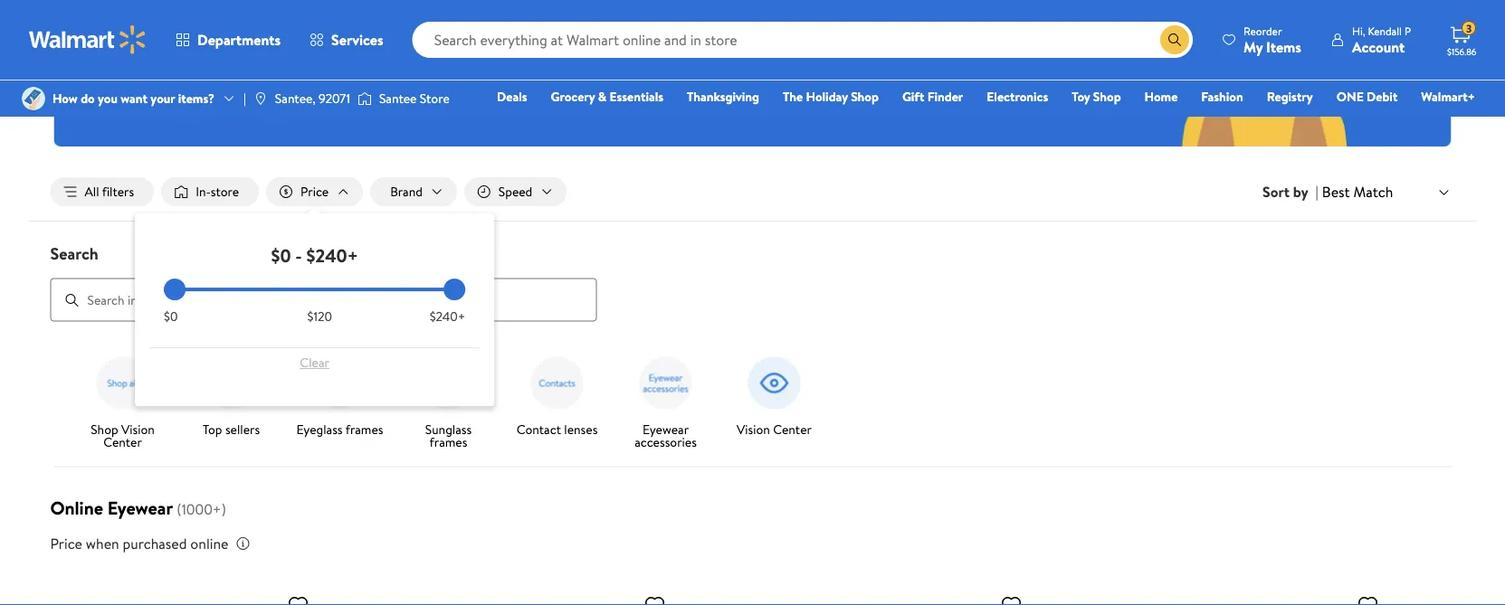 Task type: locate. For each thing, give the bounding box(es) containing it.
shop inside walmart vision center shop eyewear & more.
[[674, 54, 710, 77]]

price up $0 - $240+
[[301, 183, 329, 201]]

$0 for $0
[[164, 308, 178, 326]]

best
[[1322, 182, 1350, 202]]

vision inside walmart vision center shop eyewear & more.
[[723, 14, 801, 54]]

the holiday shop link
[[775, 87, 887, 106]]

$0 - $240+
[[271, 243, 358, 268]]

santee, 92071
[[275, 90, 350, 107]]

shop vision center image
[[90, 351, 155, 416]]

price for price
[[301, 183, 329, 201]]

| right items?
[[244, 90, 246, 107]]

0 vertical spatial $0
[[271, 243, 291, 268]]

& right grocery
[[598, 88, 607, 105]]

$0
[[271, 243, 291, 268], [164, 308, 178, 326]]

0 horizontal spatial &
[[598, 88, 607, 105]]

center up the holiday shop on the top right of page
[[808, 14, 895, 54]]

1 vertical spatial $0
[[164, 308, 178, 326]]

1 vertical spatial |
[[1316, 182, 1319, 202]]

1 horizontal spatial $240+
[[430, 308, 465, 326]]

walmart+
[[1422, 88, 1476, 105]]

eyewear
[[643, 421, 689, 438], [107, 495, 173, 521]]

vision center image
[[742, 351, 807, 416]]

shop up thanksgiving link
[[674, 54, 710, 77]]

debit
[[1367, 88, 1398, 105]]

deals link
[[489, 87, 536, 106]]

by
[[1293, 182, 1309, 202]]

0 vertical spatial |
[[244, 90, 246, 107]]

brand button
[[370, 177, 457, 206]]

center inside shop vision center
[[103, 433, 142, 451]]

center
[[808, 14, 895, 54], [773, 421, 812, 438], [103, 433, 142, 451]]

services button
[[295, 18, 398, 62]]

all filters
[[85, 183, 134, 201]]

0 vertical spatial eyewear
[[643, 421, 689, 438]]

 image left how
[[22, 87, 45, 110]]

center for shop
[[103, 433, 142, 451]]

sort and filter section element
[[29, 163, 1477, 221]]

you
[[98, 90, 118, 107]]

vision inside shop vision center
[[121, 421, 155, 438]]

grocery & essentials link
[[543, 87, 672, 106]]

finder
[[928, 88, 963, 105]]

frames for eyeglass frames
[[346, 421, 383, 438]]

3
[[1467, 21, 1472, 36]]

walmart vision center. shop eyewear and more. image
[[54, 0, 1452, 146]]

how
[[53, 90, 78, 107]]

1 horizontal spatial &
[[776, 54, 787, 77]]

essentials
[[610, 88, 664, 105]]

& inside grocery & essentials link
[[598, 88, 607, 105]]

top
[[203, 421, 222, 438]]

eyewear accessories link
[[619, 351, 713, 452]]

speed button
[[464, 177, 567, 206]]

0 vertical spatial price
[[301, 183, 329, 201]]

$240+ right -
[[307, 243, 358, 268]]

walmart
[[610, 14, 716, 54]]

eyewear inside eyewear accessories
[[643, 421, 689, 438]]

vision center link
[[727, 351, 822, 440]]

&
[[776, 54, 787, 77], [598, 88, 607, 105]]

frames right eyeglass
[[346, 421, 383, 438]]

0 vertical spatial &
[[776, 54, 787, 77]]

$240+ up sunglass frames image
[[430, 308, 465, 326]]

online
[[190, 534, 229, 554]]

 image for santee, 92071
[[253, 91, 268, 106]]

1 vertical spatial price
[[50, 534, 82, 554]]

0 horizontal spatial |
[[244, 90, 246, 107]]

price
[[301, 183, 329, 201], [50, 534, 82, 554]]

vision for shop
[[121, 421, 155, 438]]

0 horizontal spatial $240+
[[307, 243, 358, 268]]

eyewear accessories
[[635, 421, 697, 451]]

legal information image
[[236, 536, 250, 551]]

my
[[1244, 37, 1263, 57]]

1 horizontal spatial  image
[[253, 91, 268, 106]]

frames inside the sunglass frames
[[430, 433, 467, 451]]

1 vertical spatial &
[[598, 88, 607, 105]]

$240+
[[307, 243, 358, 268], [430, 308, 465, 326]]

1 vertical spatial eyewear
[[107, 495, 173, 521]]

|
[[244, 90, 246, 107], [1316, 182, 1319, 202]]

sort
[[1263, 182, 1290, 202]]

walmart+ link
[[1413, 87, 1484, 106]]

shop right the holiday
[[851, 88, 879, 105]]

0 horizontal spatial frames
[[346, 421, 383, 438]]

sunglass
[[425, 421, 472, 438]]

shop vision center link
[[76, 351, 170, 452]]

0 horizontal spatial $0
[[164, 308, 178, 326]]

vision inside the vision center link
[[737, 421, 770, 438]]

all
[[85, 183, 99, 201]]

1 horizontal spatial price
[[301, 183, 329, 201]]

vision for walmart
[[723, 14, 801, 54]]

| right 'by' on the top right
[[1316, 182, 1319, 202]]

 image
[[22, 87, 45, 110], [253, 91, 268, 106]]

search image
[[65, 293, 79, 308]]

price left when
[[50, 534, 82, 554]]

when
[[86, 534, 119, 554]]

1 horizontal spatial |
[[1316, 182, 1319, 202]]

0 horizontal spatial price
[[50, 534, 82, 554]]

best match
[[1322, 182, 1394, 202]]

bio eyes women's be226 hibiscus crystal eyeglass frames image
[[767, 586, 1030, 606]]

want
[[121, 90, 148, 107]]

 image
[[358, 90, 372, 108]]

shop down shop vision center image
[[91, 421, 118, 438]]

santee store
[[379, 90, 450, 107]]

-
[[295, 243, 302, 268]]

center inside walmart vision center shop eyewear & more.
[[808, 14, 895, 54]]

home link
[[1137, 87, 1186, 106]]

clear
[[300, 354, 329, 372]]

 image left the santee,
[[253, 91, 268, 106]]

eyewear down eyewear accessories image
[[643, 421, 689, 438]]

1 horizontal spatial eyewear
[[643, 421, 689, 438]]

dlfl rectangle image
[[54, 586, 316, 606]]

add to favorites list, sean john teacup image
[[1357, 593, 1379, 606]]

shop
[[674, 54, 710, 77], [851, 88, 879, 105], [1093, 88, 1121, 105], [91, 421, 118, 438]]

gift finder link
[[894, 87, 972, 106]]

sunglass frames image
[[416, 351, 481, 416]]

1 vertical spatial $240+
[[430, 308, 465, 326]]

frames
[[346, 421, 383, 438], [430, 433, 467, 451]]

eyeglass frames image
[[307, 351, 373, 416]]

0 horizontal spatial  image
[[22, 87, 45, 110]]

center down shop vision center image
[[103, 433, 142, 451]]

& left 'more.'
[[776, 54, 787, 77]]

toy
[[1072, 88, 1090, 105]]

eyewear up price when purchased online
[[107, 495, 173, 521]]

the
[[783, 88, 803, 105]]

1 horizontal spatial $0
[[271, 243, 291, 268]]

1 horizontal spatial frames
[[430, 433, 467, 451]]

hi, kendall p account
[[1352, 23, 1411, 57]]

top sellers image
[[199, 351, 264, 416]]

frames for sunglass frames
[[430, 433, 467, 451]]

search icon image
[[1168, 33, 1182, 47]]

frames down sunglass frames image
[[430, 433, 467, 451]]

contact
[[517, 421, 561, 438]]

sunglass frames link
[[401, 351, 496, 452]]

price inside dropdown button
[[301, 183, 329, 201]]

brand
[[390, 183, 423, 201]]

shop inside shop vision center
[[91, 421, 118, 438]]

price button
[[266, 177, 363, 206]]

toy shop link
[[1064, 87, 1129, 106]]



Task type: describe. For each thing, give the bounding box(es) containing it.
0 horizontal spatial eyewear
[[107, 495, 173, 521]]

store
[[420, 90, 450, 107]]

vision center
[[737, 421, 812, 438]]

contact lenses image
[[525, 351, 590, 416]]

one debit link
[[1329, 87, 1406, 106]]

registry
[[1267, 88, 1313, 105]]

speed
[[499, 183, 533, 201]]

Search in Vision Center shop all search field
[[50, 278, 597, 322]]

lenses
[[564, 421, 598, 438]]

home
[[1145, 88, 1178, 105]]

$120
[[307, 308, 332, 326]]

match
[[1354, 182, 1394, 202]]

contact lenses link
[[510, 351, 604, 440]]

fashion link
[[1193, 87, 1252, 106]]

items
[[1267, 37, 1302, 57]]

electronics link
[[979, 87, 1057, 106]]

sellers
[[225, 421, 260, 438]]

$0 for $0 - $240+
[[271, 243, 291, 268]]

your
[[151, 90, 175, 107]]

registry link
[[1259, 87, 1321, 106]]

accessories
[[635, 433, 697, 451]]

reorder my items
[[1244, 23, 1302, 57]]

gift
[[902, 88, 925, 105]]

electronics
[[987, 88, 1048, 105]]

shop vision center
[[91, 421, 155, 451]]

one debit
[[1337, 88, 1398, 105]]

$0 range field
[[164, 288, 465, 292]]

santee
[[379, 90, 417, 107]]

Walmart Site-Wide search field
[[412, 22, 1193, 58]]

(1000+)
[[177, 499, 226, 519]]

walmart image
[[29, 25, 147, 54]]

sort by |
[[1263, 182, 1319, 202]]

more.
[[791, 54, 831, 77]]

online eyewear (1000+)
[[50, 495, 226, 521]]

add to favorites list, dlfl rectangle image
[[287, 593, 309, 606]]

holiday
[[806, 88, 848, 105]]

price for price when purchased online
[[50, 534, 82, 554]]

center down vision center image
[[773, 421, 812, 438]]

sean john teacup image
[[1124, 586, 1386, 606]]

purchased
[[123, 534, 187, 554]]

in-store
[[196, 183, 239, 201]]

designer looks for less women's wop69 crystal/gold frames image
[[411, 586, 673, 606]]

fashion
[[1202, 88, 1244, 105]]

in-
[[196, 183, 211, 201]]

search
[[50, 242, 98, 265]]

Search search field
[[412, 22, 1193, 58]]

add to favorites list, bio eyes women's be226 hibiscus crystal eyeglass frames image
[[1001, 593, 1023, 606]]

& inside walmart vision center shop eyewear & more.
[[776, 54, 787, 77]]

reorder
[[1244, 23, 1282, 38]]

toy shop
[[1072, 88, 1121, 105]]

kendall
[[1368, 23, 1402, 38]]

services
[[331, 30, 384, 50]]

grocery & essentials
[[551, 88, 664, 105]]

sunglass frames
[[425, 421, 472, 451]]

items?
[[178, 90, 215, 107]]

santee,
[[275, 90, 316, 107]]

eyeglass
[[297, 421, 343, 438]]

$156.86
[[1448, 45, 1477, 57]]

eyeglass frames link
[[293, 351, 387, 440]]

best match button
[[1319, 180, 1455, 204]]

eyeglass frames
[[297, 421, 383, 438]]

Search search field
[[29, 242, 1477, 322]]

shop right the toy
[[1093, 88, 1121, 105]]

thanksgiving
[[687, 88, 760, 105]]

account
[[1352, 37, 1405, 57]]

hi,
[[1352, 23, 1366, 38]]

gift finder
[[902, 88, 963, 105]]

deals
[[497, 88, 527, 105]]

thanksgiving link
[[679, 87, 768, 106]]

in-store button
[[161, 177, 259, 206]]

store
[[211, 183, 239, 201]]

 image for how do you want your items?
[[22, 87, 45, 110]]

$240 range field
[[164, 288, 465, 292]]

walmart vision center shop eyewear & more.
[[610, 14, 895, 77]]

0 vertical spatial $240+
[[307, 243, 358, 268]]

top sellers
[[203, 421, 260, 438]]

contact lenses
[[517, 421, 598, 438]]

clear button
[[164, 349, 465, 378]]

eyewear
[[714, 54, 772, 77]]

eyewear accessories image
[[633, 351, 698, 416]]

how do you want your items?
[[53, 90, 215, 107]]

departments button
[[161, 18, 295, 62]]

one
[[1337, 88, 1364, 105]]

grocery
[[551, 88, 595, 105]]

add to favorites list, designer looks for less women's wop69 crystal/gold frames image
[[644, 593, 666, 606]]

do
[[81, 90, 95, 107]]

| inside sort and filter section element
[[1316, 182, 1319, 202]]

departments
[[197, 30, 281, 50]]

center for walmart
[[808, 14, 895, 54]]

92071
[[319, 90, 350, 107]]

online
[[50, 495, 103, 521]]



Task type: vqa. For each thing, say whether or not it's contained in the screenshot.
drawback
no



